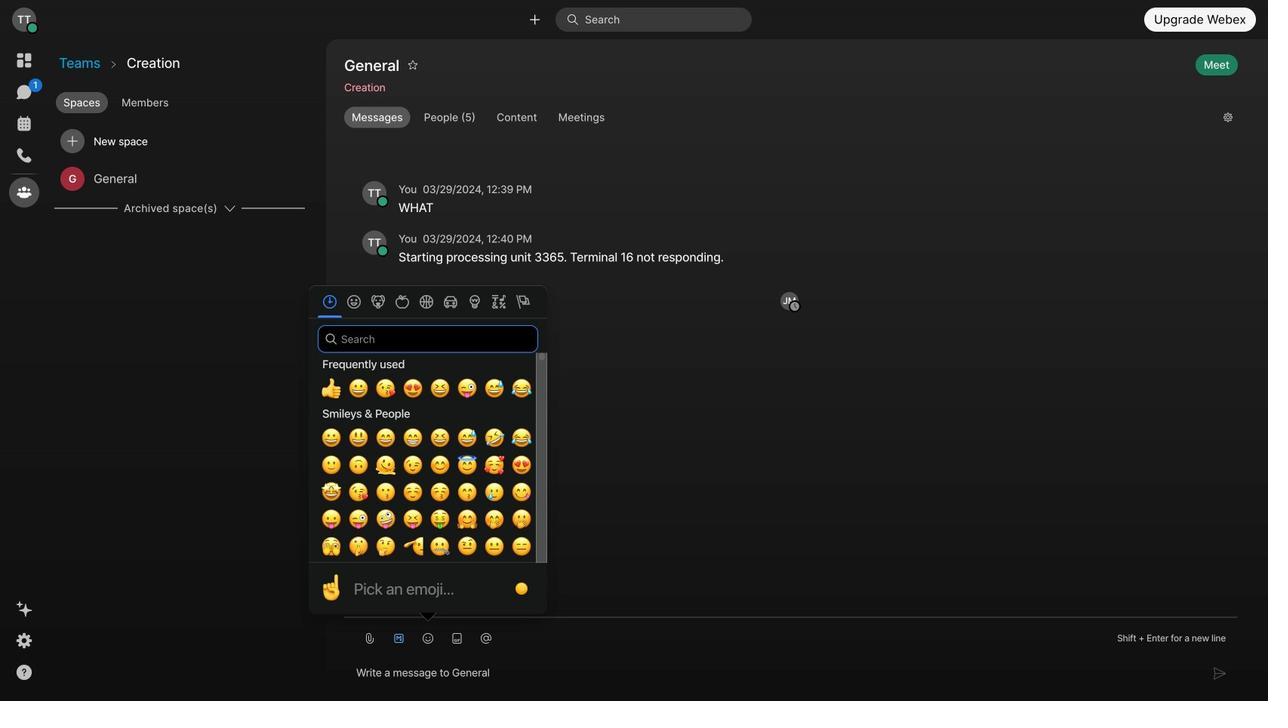 Task type: locate. For each thing, give the bounding box(es) containing it.
tab list
[[53, 86, 325, 115]]

group
[[344, 107, 1211, 128]]

list item
[[54, 122, 305, 160]]

navigation
[[0, 39, 48, 701]]

webex tab list
[[9, 45, 42, 208]]



Task type: describe. For each thing, give the bounding box(es) containing it.
message composer toolbar element
[[3, 3, 1268, 701]]

Search search field
[[318, 325, 538, 353]]

arrow down_16 image
[[223, 202, 235, 214]]

general list item
[[54, 160, 305, 198]]

messages list
[[344, 139, 1238, 292]]



Task type: vqa. For each thing, say whether or not it's contained in the screenshot.
list item
yes



